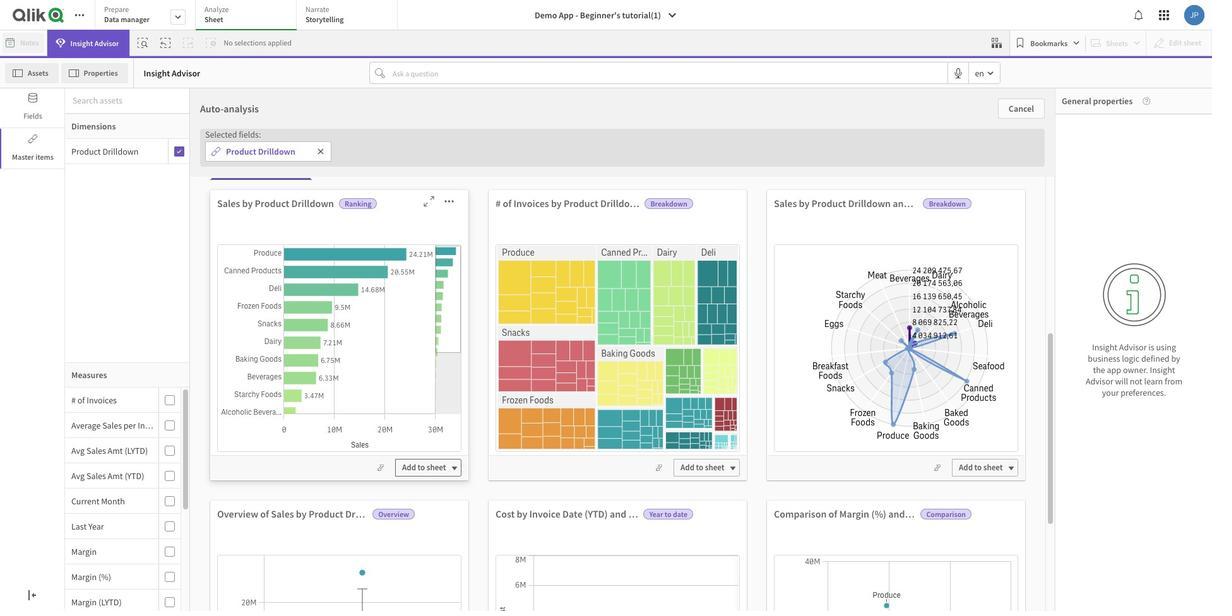 Task type: locate. For each thing, give the bounding box(es) containing it.
the left will
[[1093, 364, 1105, 376]]

# for # of invoices
[[71, 394, 76, 406]]

more image
[[439, 195, 459, 208]]

selecting up explore.
[[738, 459, 793, 478]]

invoice inside menu item
[[138, 420, 164, 431]]

insight advisor button
[[47, 30, 130, 56]]

1 horizontal spatial app
[[1107, 364, 1121, 376]]

2 add to sheet from the left
[[681, 462, 724, 473]]

0 vertical spatial your
[[712, 170, 739, 189]]

0 horizontal spatial is
[[771, 229, 781, 247]]

average sales per invoice by product group
[[1019, 138, 1212, 151]]

1 horizontal spatial insight advisor
[[144, 67, 200, 79]]

1 vertical spatial invoice
[[138, 420, 164, 431]]

from up in the top right. navigate to a specific sheet by selecting the
[[677, 379, 706, 397]]

1 horizontal spatial group
[[1189, 138, 1212, 151]]

sales
[[613, 88, 638, 102], [1058, 138, 1082, 151], [217, 197, 240, 210], [774, 197, 797, 210], [102, 420, 122, 431], [86, 445, 106, 456], [86, 470, 106, 481], [271, 508, 294, 520], [907, 508, 930, 520]]

0 horizontal spatial group
[[745, 88, 773, 102]]

(ytd) down avg sales amt (lytd) menu item
[[125, 470, 144, 481]]

1 amt from the top
[[108, 445, 123, 456]]

0 vertical spatial @
[[41, 64, 51, 78]]

0 vertical spatial this
[[734, 190, 757, 208]]

by inside the insight advisor is using business logic defined by the app owner. insight advisor will not learn from your preferences.
[[1171, 353, 1180, 364]]

(%) inside margin (%) menu item
[[98, 571, 111, 582]]

of
[[697, 170, 709, 189], [503, 197, 512, 210], [777, 326, 790, 344], [77, 394, 85, 406], [260, 508, 269, 520], [829, 508, 837, 520]]

properties
[[1093, 95, 1133, 107]]

using inside navigate from sheet to sheet using the
[[621, 398, 655, 417]]

add for product
[[681, 462, 694, 473]]

explore inside now that you see how qlik sense connects all of your data, go ahead and explore this sheet by making selections in the filters above. clicking in charts is another way to make selections so give that a try too!
[[686, 190, 731, 208]]

1 vertical spatial @
[[10, 153, 18, 164]]

0 vertical spatial (lytd)
[[125, 445, 148, 456]]

avg for avg sales amt (lytd)
[[71, 445, 85, 456]]

data
[[104, 15, 119, 24]]

year left date
[[649, 510, 663, 519]]

1 vertical spatial per
[[124, 420, 136, 431]]

this inside continue to explore this app by interacting with the rest of the sheets
[[747, 306, 772, 325]]

0 horizontal spatial app
[[775, 306, 798, 325]]

1 vertical spatial app
[[1107, 364, 1121, 376]]

0 horizontal spatial a
[[693, 268, 701, 286]]

avg inside avg sales amt (ytd) menu item
[[71, 470, 85, 481]]

1 horizontal spatial overview
[[378, 510, 409, 519]]

application
[[0, 0, 1212, 611], [612, 131, 832, 605]]

top inside in the top right. navigate to a specific sheet by selecting the
[[797, 398, 818, 417]]

this inside now that you see how qlik sense connects all of your data, go ahead and explore this sheet by making selections in the filters above. clicking in charts is another way to make selections so give that a try too!
[[734, 190, 757, 208]]

0 horizontal spatial average
[[71, 420, 101, 431]]

average sales per invoice menu item
[[65, 413, 181, 438]]

master items button
[[0, 129, 64, 169], [1, 129, 64, 169]]

the up right
[[696, 440, 716, 458]]

in up make
[[716, 229, 727, 247]]

you up all
[[680, 151, 702, 169]]

line
[[948, 197, 967, 210]]

properties
[[84, 68, 118, 77]]

0 vertical spatial (%)
[[871, 508, 886, 520]]

1 vertical spatial this
[[747, 306, 772, 325]]

0 vertical spatial selecting
[[638, 440, 693, 458]]

year inside menu item
[[88, 521, 104, 532]]

clicking
[[664, 229, 713, 247]]

0 horizontal spatial overview
[[217, 508, 258, 520]]

0 horizontal spatial breakdown
[[651, 199, 688, 208]]

1 vertical spatial year
[[88, 521, 104, 532]]

3 add to sheet button from the left
[[952, 459, 1018, 477]]

invoice down # of invoices menu item
[[138, 420, 164, 431]]

filters
[[770, 209, 804, 228]]

2 horizontal spatial add to sheet button
[[952, 459, 1018, 477]]

selecting down year to date
[[621, 521, 676, 539]]

prepare data manager
[[104, 4, 150, 24]]

average
[[1019, 138, 1056, 151], [71, 420, 101, 431]]

group
[[745, 88, 773, 102], [1189, 138, 1212, 151]]

and down all
[[661, 190, 684, 208]]

app inside continue to explore this app by interacting with the rest of the sheets
[[775, 306, 798, 325]]

your right clear
[[656, 498, 683, 516]]

navigate down navigate from sheet to sheet using the
[[656, 418, 709, 436]]

a inside in the top right. navigate to a specific sheet by selecting the
[[728, 418, 735, 436]]

1 vertical spatial a
[[728, 418, 735, 436]]

1 horizontal spatial (%)
[[871, 508, 886, 520]]

year right the last
[[88, 521, 104, 532]]

2 vertical spatial invoice
[[529, 508, 561, 520]]

top up icon
[[797, 398, 818, 417]]

to inside navigate from sheet to sheet using the
[[745, 379, 758, 397]]

deselect field image
[[317, 148, 325, 155]]

0 horizontal spatial insight advisor
[[70, 38, 119, 48]]

your down see
[[712, 170, 739, 189]]

0 horizontal spatial invoice
[[138, 420, 164, 431]]

margin menu item
[[65, 539, 181, 564]]

0 vertical spatial group
[[745, 88, 773, 102]]

sheet inside in the top right. navigate to a specific sheet by selecting the
[[787, 418, 821, 436]]

comparison
[[774, 508, 827, 520], [926, 510, 966, 519]]

avg sales amt (lytd) menu item
[[65, 438, 181, 463]]

(ytd)
[[125, 470, 144, 481], [585, 508, 608, 520]]

0 horizontal spatial product drilldown
[[71, 146, 139, 157]]

the up the charts
[[747, 209, 767, 228]]

-
[[575, 9, 578, 21]]

margin for margin (lytd)
[[71, 596, 97, 608]]

you
[[680, 151, 702, 169], [685, 479, 707, 497]]

product drilldown up additional results (6)
[[226, 146, 295, 157]]

from inside navigate from sheet to sheet using the
[[677, 379, 706, 397]]

per inside application
[[1084, 138, 1100, 151]]

1 horizontal spatial #
[[496, 197, 501, 210]]

menu
[[65, 388, 181, 611]]

explore.
[[758, 479, 806, 497]]

current
[[71, 495, 99, 507]]

master
[[12, 152, 34, 162]]

bold element
[[44, 89, 62, 104]]

0 horizontal spatial invoices
[[87, 394, 117, 406]]

per for average sales per invoice by product group
[[1084, 138, 1100, 151]]

the down .
[[657, 398, 677, 417]]

comparison for comparison
[[926, 510, 966, 519]]

defined
[[1141, 353, 1170, 364]]

measures button
[[65, 362, 190, 388]]

1 horizontal spatial your
[[712, 170, 739, 189]]

average down cancel
[[1019, 138, 1056, 151]]

and up want on the right bottom of page
[[713, 459, 735, 478]]

1 breakdown from the left
[[651, 199, 688, 208]]

the left the rest
[[725, 326, 746, 344]]

0 horizontal spatial year
[[88, 521, 104, 532]]

1 vertical spatial your
[[1102, 387, 1119, 398]]

and down ask a question text field
[[640, 88, 657, 102]]

1 horizontal spatial year
[[649, 510, 663, 519]]

# of invoices menu item
[[65, 388, 181, 413]]

ahead
[[621, 190, 658, 208]]

navigate
[[621, 379, 675, 397], [656, 418, 709, 436]]

0 vertical spatial year
[[649, 510, 663, 519]]

0 horizontal spatial add to sheet
[[402, 462, 446, 473]]

this up the rest
[[747, 306, 772, 325]]

Search assets text field
[[65, 89, 190, 112]]

0 vertical spatial navigate
[[621, 379, 675, 397]]

1 vertical spatial (%)
[[98, 571, 111, 582]]

add
[[402, 462, 416, 473], [681, 462, 694, 473], [959, 462, 973, 473]]

selections down want on the right bottom of page
[[686, 498, 747, 516]]

that left can
[[1186, 587, 1201, 598]]

avg sales amt (ytd) menu item
[[65, 463, 181, 489]]

the down icon
[[796, 459, 816, 478]]

sheets
[[621, 345, 663, 364]]

insight advisor down data
[[70, 38, 119, 48]]

2 add from the left
[[681, 462, 694, 473]]

0 vertical spatial top
[[797, 398, 818, 417]]

you down right
[[685, 479, 707, 497]]

0 vertical spatial avg
[[71, 445, 85, 456]]

fields
[[23, 111, 42, 121]]

0 horizontal spatial add
[[402, 462, 416, 473]]

want
[[710, 479, 740, 497]]

1 horizontal spatial a
[[728, 418, 735, 436]]

1 vertical spatial using
[[621, 398, 655, 417]]

overview
[[217, 508, 258, 520], [378, 510, 409, 519]]

narrate
[[306, 4, 329, 14]]

sheet inside 'icon in the top right and selecting the sheet that you want to explore.'
[[621, 479, 655, 497]]

using inside the insight advisor is using business logic defined by the app owner. insight advisor will not learn from your preferences.
[[1156, 342, 1176, 353]]

and
[[640, 88, 657, 102], [661, 190, 684, 208], [645, 197, 662, 210], [893, 197, 909, 210], [713, 459, 735, 478], [610, 508, 626, 520], [888, 508, 905, 520]]

is down the filters
[[771, 229, 781, 247]]

(lytd) down average sales per invoice menu item
[[125, 445, 148, 456]]

0 vertical spatial invoices
[[514, 197, 549, 210]]

(ytd) inside menu item
[[125, 470, 144, 481]]

in the top right. navigate to a specific sheet by selecting the
[[621, 398, 821, 458]]

another
[[621, 248, 669, 266]]

is inside now that you see how qlik sense connects all of your data, go ahead and explore this sheet by making selections in the filters above. clicking in charts is another way to make selections so give that a try too!
[[771, 229, 781, 247]]

(ytd) right date
[[585, 508, 608, 520]]

1 vertical spatial invoices
[[87, 394, 117, 406]]

2 vertical spatial your
[[656, 498, 683, 516]]

invoice for average sales per invoice by product group
[[1102, 138, 1136, 151]]

avg up current
[[71, 470, 85, 481]]

the up clear
[[635, 459, 655, 478]]

see
[[705, 151, 726, 169]]

1 vertical spatial top
[[658, 459, 678, 478]]

selections tool image
[[992, 38, 1002, 48]]

the down date
[[679, 521, 699, 539]]

2 avg from the top
[[71, 470, 85, 481]]

1 vertical spatial navigate
[[656, 418, 709, 436]]

1 vertical spatial group
[[1189, 138, 1212, 151]]

avg sales amt (ytd) button
[[65, 470, 156, 481]]

tutorial(1)
[[622, 9, 661, 21]]

# right more image
[[496, 197, 501, 210]]

by inside continue to explore this app by interacting with the rest of the sheets
[[801, 306, 815, 325]]

advisor
[[94, 38, 119, 48], [172, 67, 200, 79], [1119, 342, 1147, 353], [1086, 376, 1113, 387]]

2 add to sheet button from the left
[[674, 459, 740, 477]]

0 horizontal spatial using
[[621, 398, 655, 417]]

# for # of invoices by product drilldown and manager
[[496, 197, 501, 210]]

2 master items button from the left
[[1, 129, 64, 169]]

invoice inside application
[[1102, 138, 1136, 151]]

preferences.
[[1121, 387, 1166, 398]]

3 add to sheet from the left
[[959, 462, 1003, 473]]

the inside navigate from sheet to sheet using the
[[657, 398, 677, 417]]

comparison for comparison of margin (%) and sales for product drilldown
[[774, 508, 827, 520]]

tab list containing prepare
[[95, 0, 402, 32]]

1 horizontal spatial top
[[797, 398, 818, 417]]

dimensions
[[71, 121, 116, 132]]

of for # of invoices by product drilldown and manager
[[503, 197, 512, 210]]

the inside the insight advisor is using business logic defined by the app owner. insight advisor will not learn from your preferences.
[[1093, 364, 1105, 376]]

2 breakdown from the left
[[929, 199, 966, 208]]

amt up "month"
[[108, 470, 123, 481]]

1 vertical spatial you
[[685, 479, 707, 497]]

auto-
[[200, 102, 224, 115]]

fields button
[[0, 88, 64, 128], [1, 88, 64, 128]]

avg sales amt (ytd)
[[71, 470, 144, 481]]

(%) left for
[[871, 508, 886, 520]]

general properties
[[1062, 95, 1133, 107]]

tab list
[[95, 0, 402, 32]]

average inside application
[[1019, 138, 1056, 151]]

#
[[496, 197, 501, 210], [71, 394, 76, 406]]

@ inside button
[[41, 64, 51, 78]]

1 horizontal spatial invoices
[[514, 197, 549, 210]]

amt down average sales per invoice button
[[108, 445, 123, 456]]

1 vertical spatial is
[[1149, 342, 1155, 353]]

1 horizontal spatial (lytd)
[[125, 445, 148, 456]]

in up clear
[[621, 459, 632, 478]]

(%) up margin (lytd) button
[[98, 571, 111, 582]]

0 vertical spatial per
[[1084, 138, 1100, 151]]

and inside 'icon in the top right and selecting the sheet that you want to explore.'
[[713, 459, 735, 478]]

1 horizontal spatial (ytd)
[[585, 508, 608, 520]]

using up right.
[[621, 398, 655, 417]]

# down measures on the left bottom of page
[[71, 394, 76, 406]]

that
[[653, 151, 677, 169], [666, 268, 691, 286], [658, 479, 682, 497], [1186, 587, 1201, 598]]

product inside application
[[1019, 356, 1055, 369]]

0 vertical spatial explore
[[686, 190, 731, 208]]

per inside menu item
[[124, 420, 136, 431]]

from right learn
[[1165, 376, 1183, 387]]

a left the try
[[693, 268, 701, 286]]

bookmarks button
[[1013, 33, 1083, 53]]

cancel button
[[998, 98, 1045, 119]]

ranking
[[345, 199, 371, 208]]

how
[[728, 151, 755, 169]]

to inside 'icon in the top right and selecting the sheet that you want to explore.'
[[743, 479, 755, 497]]

0 horizontal spatial (ytd)
[[125, 470, 144, 481]]

is right the logic
[[1149, 342, 1155, 353]]

additional results (6) button
[[212, 149, 311, 179]]

0 vertical spatial average
[[1019, 138, 1056, 151]]

invoice down properties
[[1102, 138, 1136, 151]]

a down icons
[[728, 418, 735, 436]]

@ left toggle formatting image
[[41, 64, 51, 78]]

1 vertical spatial explore
[[698, 306, 745, 325]]

0 vertical spatial amt
[[108, 445, 123, 456]]

margin for margin (%)
[[71, 571, 97, 582]]

1 horizontal spatial add
[[681, 462, 694, 473]]

1 horizontal spatial using
[[1156, 342, 1176, 353]]

explore down all
[[686, 190, 731, 208]]

1 avg from the top
[[71, 445, 85, 456]]

contains
[[1070, 587, 1101, 598]]

1 vertical spatial #
[[71, 394, 76, 406]]

1 vertical spatial (lytd)
[[98, 596, 122, 608]]

1 master items button from the left
[[0, 129, 64, 169]]

sales inside application
[[1058, 138, 1082, 151]]

0 horizontal spatial (%)
[[98, 571, 111, 582]]

0 vertical spatial (ytd)
[[125, 470, 144, 481]]

app
[[775, 306, 798, 325], [1107, 364, 1121, 376]]

1 horizontal spatial comparison
[[926, 510, 966, 519]]

avg up "avg sales amt (ytd)"
[[71, 445, 85, 456]]

0 vertical spatial invoice
[[1102, 138, 1136, 151]]

1 horizontal spatial from
[[1165, 376, 1183, 387]]

Note Body text field
[[10, 143, 595, 497]]

invoice left date
[[529, 508, 561, 520]]

0 horizontal spatial your
[[656, 498, 683, 516]]

fields:
[[239, 129, 261, 140]]

0 vertical spatial #
[[496, 197, 501, 210]]

collapse element
[[555, 61, 580, 81]]

sheet
[[759, 190, 793, 208], [709, 379, 742, 397], [761, 379, 794, 397], [787, 418, 821, 436], [427, 462, 446, 473], [705, 462, 724, 473], [984, 462, 1003, 473], [621, 479, 655, 497]]

can
[[1203, 587, 1212, 598]]

and down connects
[[645, 197, 662, 210]]

by inside clear your selections by selecting the
[[750, 498, 765, 516]]

invoice
[[1102, 138, 1136, 151], [138, 420, 164, 431], [529, 508, 561, 520]]

explore up with
[[698, 306, 745, 325]]

0 vertical spatial insight advisor
[[70, 38, 119, 48]]

and left line
[[893, 197, 909, 210]]

analyze
[[205, 4, 229, 14]]

average for average sales per invoice by product group
[[1019, 138, 1056, 151]]

Note title text field
[[10, 122, 595, 143]]

average sales per invoice by product group application
[[1012, 131, 1212, 344]]

2 vertical spatial selecting
[[621, 521, 676, 539]]

3 add from the left
[[959, 462, 973, 473]]

2 horizontal spatial add
[[959, 462, 973, 473]]

avg inside avg sales amt (lytd) menu item
[[71, 445, 85, 456]]

selecting up right
[[638, 440, 693, 458]]

1 horizontal spatial breakdown
[[929, 199, 966, 208]]

that up year to date
[[658, 479, 682, 497]]

0 horizontal spatial @
[[10, 153, 18, 164]]

# inside menu item
[[71, 394, 76, 406]]

average inside menu item
[[71, 420, 101, 431]]

your
[[712, 170, 739, 189], [1102, 387, 1119, 398], [656, 498, 683, 516]]

step back image
[[161, 38, 171, 48]]

advisor down data
[[94, 38, 119, 48]]

that inside 'icon in the top right and selecting the sheet that you want to explore.'
[[658, 479, 682, 497]]

this down the data,
[[734, 190, 757, 208]]

1 horizontal spatial @
[[41, 64, 51, 78]]

2 horizontal spatial your
[[1102, 387, 1119, 398]]

@ left items
[[10, 153, 18, 164]]

insight up toggle formatting element
[[70, 38, 93, 48]]

of inside menu item
[[77, 394, 85, 406]]

1 horizontal spatial is
[[1149, 342, 1155, 353]]

your left not
[[1102, 387, 1119, 398]]

explore inside continue to explore this app by interacting with the rest of the sheets
[[698, 306, 745, 325]]

treemap
[[1057, 356, 1097, 369]]

connects
[[621, 170, 678, 189]]

of for # of invoices
[[77, 394, 85, 406]]

0 horizontal spatial per
[[124, 420, 136, 431]]

0 horizontal spatial from
[[677, 379, 706, 397]]

2 amt from the top
[[108, 470, 123, 481]]

per down general properties
[[1084, 138, 1100, 151]]

and left for
[[888, 508, 905, 520]]

the
[[1024, 587, 1037, 598]]

0 horizontal spatial (lytd)
[[98, 596, 122, 608]]

per down # of invoices menu item
[[124, 420, 136, 431]]

in up specific
[[761, 398, 772, 417]]

results
[[263, 158, 289, 169]]

dimensions button
[[65, 114, 190, 139]]

invoices inside menu item
[[87, 394, 117, 406]]

(lytd)
[[125, 445, 148, 456], [98, 596, 122, 608]]

margin for margin
[[71, 546, 97, 557]]

(%)
[[871, 508, 886, 520], [98, 571, 111, 582]]

0 horizontal spatial #
[[71, 394, 76, 406]]

cost
[[496, 508, 515, 520]]

navigate down sheets
[[621, 379, 675, 397]]

1 vertical spatial selecting
[[738, 459, 793, 478]]

will
[[1115, 376, 1128, 387]]

1 vertical spatial average
[[71, 420, 101, 431]]

top left right
[[658, 459, 678, 478]]

invoices for # of invoices
[[87, 394, 117, 406]]

selecting
[[638, 440, 693, 458], [738, 459, 793, 478], [621, 521, 676, 539]]

0 horizontal spatial top
[[658, 459, 678, 478]]

1 horizontal spatial add to sheet
[[681, 462, 724, 473]]

0 vertical spatial you
[[680, 151, 702, 169]]

add to sheet button for and
[[952, 459, 1018, 477]]

a inside now that you see how qlik sense connects all of your data, go ahead and explore this sheet by making selections in the filters above. clicking in charts is another way to make selections so give that a try too!
[[693, 268, 701, 286]]

add to sheet button for product
[[674, 459, 740, 477]]

insight advisor down step back icon at the top left of page
[[144, 67, 200, 79]]

* the data set contains negative or zero values that can
[[1019, 587, 1212, 598]]

italic image
[[66, 93, 73, 100]]

0 vertical spatial using
[[1156, 342, 1176, 353]]

add to sheet
[[402, 462, 446, 473], [681, 462, 724, 473], [959, 462, 1003, 473]]

from inside the insight advisor is using business logic defined by the app owner. insight advisor will not learn from your preferences.
[[1165, 376, 1183, 387]]

product drilldown down dimensions on the top
[[71, 146, 139, 157]]

so
[[621, 268, 636, 286]]

0 horizontal spatial comparison
[[774, 508, 827, 520]]

1 add to sheet from the left
[[402, 462, 446, 473]]

using up learn
[[1156, 342, 1176, 353]]

beginner's
[[580, 9, 620, 21]]

margin (%)
[[71, 571, 111, 582]]

(lytd) down margin (%) button
[[98, 596, 122, 608]]

average down # of invoices
[[71, 420, 101, 431]]

1 add from the left
[[402, 462, 416, 473]]

1 horizontal spatial per
[[1084, 138, 1100, 151]]

demo app - beginner's tutorial(1)
[[535, 9, 661, 21]]

0 vertical spatial a
[[693, 268, 701, 286]]



Task type: vqa. For each thing, say whether or not it's contained in the screenshot.
on within Drop files anywhere to upload your data Get started by dragging and dropping a data file anywhere on this screen or click below to access other options. Supported file types: .qvd, .xlsx, .xls, .xlw, .xlsm, .xml, .csv, .txt, .tab, .qvo, .skv, .log, .html, .htm, .kml, .fix, .dat, .qvx, .prn, .php, .qvs, .parquet, .qvf, .qvw
no



Task type: describe. For each thing, give the bounding box(es) containing it.
full screen image
[[419, 195, 439, 208]]

selections right no on the left of the page
[[234, 38, 266, 47]]

in up the charts
[[733, 209, 745, 228]]

james peterson image
[[1184, 5, 1205, 25]]

by inside in the top right. navigate to a specific sheet by selecting the
[[621, 440, 636, 458]]

product inside application
[[1150, 138, 1187, 151]]

of inside now that you see how qlik sense connects all of your data, go ahead and explore this sheet by making selections in the filters above. clicking in charts is another way to make selections so give that a try too!
[[697, 170, 709, 189]]

Ask a question text field
[[390, 63, 948, 83]]

interacting
[[621, 326, 691, 344]]

insight inside dropdown button
[[70, 38, 93, 48]]

is inside the insight advisor is using business logic defined by the app owner. insight advisor will not learn from your preferences.
[[1149, 342, 1155, 353]]

make
[[714, 248, 746, 266]]

avg sales amt (lytd) button
[[65, 445, 156, 456]]

@ inside text field
[[10, 153, 18, 164]]

icon
[[792, 440, 818, 458]]

invoices for # of invoices by product drilldown and manager
[[514, 197, 549, 210]]

average sales per invoice button
[[65, 420, 171, 431]]

selections down the charts
[[749, 248, 811, 266]]

amt for (lytd)
[[108, 445, 123, 456]]

advisor left will
[[1086, 376, 1113, 387]]

advisor up auto-
[[172, 67, 200, 79]]

toggle formatting element
[[61, 61, 86, 81]]

avg sales amt (lytd)
[[71, 445, 148, 456]]

selections inside clear your selections by selecting the
[[686, 498, 747, 516]]

the right the rest
[[793, 326, 814, 344]]

en
[[975, 67, 984, 79]]

# of invoices
[[71, 394, 117, 406]]

analysis
[[224, 102, 259, 115]]

in inside 'icon in the top right and selecting the sheet that you want to explore.'
[[621, 459, 632, 478]]

insight advisor inside dropdown button
[[70, 38, 119, 48]]

product drilldown inside menu item
[[71, 146, 139, 157]]

charts
[[729, 229, 768, 247]]

breakdown for and
[[651, 199, 688, 208]]

insight down step back icon at the top left of page
[[144, 67, 170, 79]]

1 horizontal spatial product drilldown
[[226, 146, 295, 157]]

now
[[621, 151, 650, 169]]

invoice for average sales per invoice
[[138, 420, 164, 431]]

top inside 'icon in the top right and selecting the sheet that you want to explore.'
[[658, 459, 678, 478]]

sales by product drilldown
[[217, 197, 334, 210]]

sense
[[785, 151, 822, 169]]

amt for (ytd)
[[108, 470, 123, 481]]

clear your selections by selecting the
[[621, 498, 765, 539]]

give
[[639, 268, 664, 286]]

details image
[[530, 61, 555, 81]]

navigate inside navigate from sheet to sheet using the
[[621, 379, 675, 397]]

not
[[1130, 376, 1142, 387]]

that down way
[[666, 268, 691, 286]]

drilldown inside the product drilldown menu item
[[103, 146, 139, 157]]

to inside continue to explore this app by interacting with the rest of the sheets
[[682, 306, 696, 325]]

current month
[[71, 495, 125, 507]]

by inside now that you see how qlik sense connects all of your data, go ahead and explore this sheet by making selections in the filters above. clicking in charts is another way to make selections so give that a try too!
[[796, 190, 810, 208]]

app inside the insight advisor is using business logic defined by the app owner. insight advisor will not learn from your preferences.
[[1107, 364, 1121, 376]]

and right date
[[610, 508, 626, 520]]

add to sheet for product
[[681, 462, 724, 473]]

continue
[[621, 306, 679, 325]]

advisor inside dropdown button
[[94, 38, 119, 48]]

clear
[[621, 498, 653, 516]]

zero
[[1144, 587, 1159, 598]]

current month button
[[65, 495, 156, 507]]

1 add to sheet button from the left
[[395, 459, 462, 477]]

en button
[[969, 63, 1000, 83]]

icon.
[[727, 521, 757, 539]]

margin (lytd) menu item
[[65, 590, 181, 611]]

the up specific
[[775, 398, 795, 417]]

by inside application
[[1138, 138, 1148, 151]]

the inside now that you see how qlik sense connects all of your data, go ahead and explore this sheet by making selections in the filters above. clicking in charts is another way to make selections so give that a try too!
[[747, 209, 767, 228]]

cancel
[[1009, 103, 1034, 114]]

margin (%) menu item
[[65, 564, 181, 590]]

learn
[[1144, 376, 1163, 387]]

additional
[[222, 158, 261, 169]]

navigate from sheet to sheet using the
[[621, 379, 794, 417]]

manager
[[121, 15, 150, 24]]

qlik
[[758, 151, 782, 169]]

that up connects
[[653, 151, 677, 169]]

1 fields button from the left
[[0, 88, 64, 128]]

of for comparison of margin (%) and sales for product drilldown
[[829, 508, 837, 520]]

sheet inside now that you see how qlik sense connects all of your data, go ahead and explore this sheet by making selections in the filters above. clicking in charts is another way to make selections so give that a try too!
[[759, 190, 793, 208]]

your inside the insight advisor is using business logic defined by the app owner. insight advisor will not learn from your preferences.
[[1102, 387, 1119, 398]]

right.
[[621, 418, 653, 436]]

per for average sales per invoice
[[124, 420, 136, 431]]

margin (%) button
[[65, 571, 156, 582]]

analyze sheet
[[205, 4, 229, 24]]

@ button
[[36, 61, 56, 81]]

data,
[[741, 170, 771, 189]]

*
[[1019, 587, 1022, 598]]

you inside 'icon in the top right and selecting the sheet that you want to explore.'
[[685, 479, 707, 497]]

add to sheet for and
[[959, 462, 1003, 473]]

navigate inside in the top right. navigate to a specific sheet by selecting the
[[656, 418, 709, 436]]

to inside in the top right. navigate to a specific sheet by selecting the
[[712, 418, 725, 436]]

margin (lytd)
[[71, 596, 122, 608]]

you inside now that you see how qlik sense connects all of your data, go ahead and explore this sheet by making selections in the filters above. clicking in charts is another way to make selections so give that a try too!
[[680, 151, 702, 169]]

# of invoices button
[[65, 394, 156, 406]]

right
[[681, 459, 710, 478]]

overview for overview
[[378, 510, 409, 519]]

insight left the logic
[[1092, 342, 1118, 353]]

making
[[621, 209, 666, 228]]

advisor up owner.
[[1119, 342, 1147, 353]]

in inside in the top right. navigate to a specific sheet by selecting the
[[761, 398, 772, 417]]

of inside continue to explore this app by interacting with the rest of the sheets
[[777, 326, 790, 344]]

sales and margin by product group
[[613, 88, 773, 102]]

smart search image
[[138, 38, 148, 48]]

your inside clear your selections by selecting the
[[656, 498, 683, 516]]

last year
[[71, 521, 104, 532]]

average for average sales per invoice
[[71, 420, 101, 431]]

product inside menu item
[[71, 146, 101, 157]]

values
[[1161, 587, 1184, 598]]

last year menu item
[[65, 514, 181, 539]]

the inside clear your selections by selecting the
[[679, 521, 699, 539]]

(6)
[[290, 158, 301, 169]]

selecting inside clear your selections by selecting the
[[621, 521, 676, 539]]

month
[[101, 495, 125, 507]]

logic
[[1122, 353, 1140, 364]]

date
[[673, 510, 688, 519]]

business
[[1088, 353, 1120, 364]]

general
[[1062, 95, 1091, 107]]

average sales per invoice
[[71, 420, 164, 431]]

applied
[[268, 38, 292, 47]]

assets
[[28, 68, 48, 77]]

toggle formatting image
[[66, 66, 76, 76]]

specific
[[737, 418, 784, 436]]

no
[[224, 38, 233, 47]]

overview of sales by product drilldown
[[217, 508, 388, 520]]

rest
[[749, 326, 774, 344]]

margin button
[[65, 546, 156, 557]]

product drilldown menu item
[[65, 139, 190, 164]]

to inside now that you see how qlik sense connects all of your data, go ahead and explore this sheet by making selections in the filters above. clicking in charts is another way to make selections so give that a try too!
[[698, 248, 711, 266]]

2 fields button from the left
[[1, 88, 64, 128]]

of for overview of sales by product drilldown
[[260, 508, 269, 520]]

insight advisor is using business logic defined by the app owner. insight advisor will not learn from your preferences.
[[1086, 342, 1183, 398]]

your inside now that you see how qlik sense connects all of your data, go ahead and explore this sheet by making selections in the filters above. clicking in charts is another way to make selections so give that a try too!
[[712, 170, 739, 189]]

and inside now that you see how qlik sense connects all of your data, go ahead and explore this sheet by making selections in the filters above. clicking in charts is another way to make selections so give that a try too!
[[661, 190, 684, 208]]

product treemap * the data set contains negative or zero values that cannot be shown in this chart. application
[[1012, 349, 1212, 605]]

current month menu item
[[65, 489, 181, 514]]

selecting inside in the top right. navigate to a specific sheet by selecting the
[[638, 440, 693, 458]]

group inside application
[[1189, 138, 1212, 151]]

overview for overview of sales by product drilldown
[[217, 508, 258, 520]]

product drilldown button
[[65, 146, 165, 157]]

icon in the top right and selecting the sheet that you want to explore.
[[621, 440, 818, 497]]

owner.
[[1123, 364, 1148, 376]]

selections up clicking
[[669, 209, 731, 228]]

now that you see how qlik sense connects all of your data, go ahead and explore this sheet by making selections in the filters above. clicking in charts is another way to make selections so give that a try too!
[[621, 151, 822, 286]]

items
[[36, 152, 54, 162]]

personal
[[25, 593, 58, 605]]

margin (lytd) button
[[65, 596, 156, 608]]

date
[[563, 508, 583, 520]]

back image
[[10, 66, 20, 76]]

underline image
[[83, 93, 91, 100]]

too!
[[723, 268, 748, 286]]

negative
[[1103, 587, 1133, 598]]

year to date
[[649, 510, 688, 519]]

1 vertical spatial insight advisor
[[144, 67, 200, 79]]

selected fields:
[[205, 129, 261, 140]]

avg for avg sales amt (ytd)
[[71, 470, 85, 481]]

add for and
[[959, 462, 973, 473]]

measures
[[71, 369, 107, 381]]

insight right owner.
[[1150, 364, 1175, 376]]

1 vertical spatial (ytd)
[[585, 508, 608, 520]]

that inside application
[[1186, 587, 1201, 598]]

help image
[[1133, 97, 1150, 105]]

selected
[[205, 129, 237, 140]]

selecting inside 'icon in the top right and selecting the sheet that you want to explore.'
[[738, 459, 793, 478]]

storytelling
[[306, 15, 344, 24]]

data
[[1039, 587, 1056, 598]]

comparison of margin (%) and sales for product drilldown
[[774, 508, 1026, 520]]

no selections applied
[[224, 38, 292, 47]]

additional results (6)
[[222, 158, 301, 169]]

menu containing # of invoices
[[65, 388, 181, 611]]

breakdown for line
[[929, 199, 966, 208]]

narrate storytelling
[[306, 4, 344, 24]]

above.
[[621, 229, 661, 247]]



